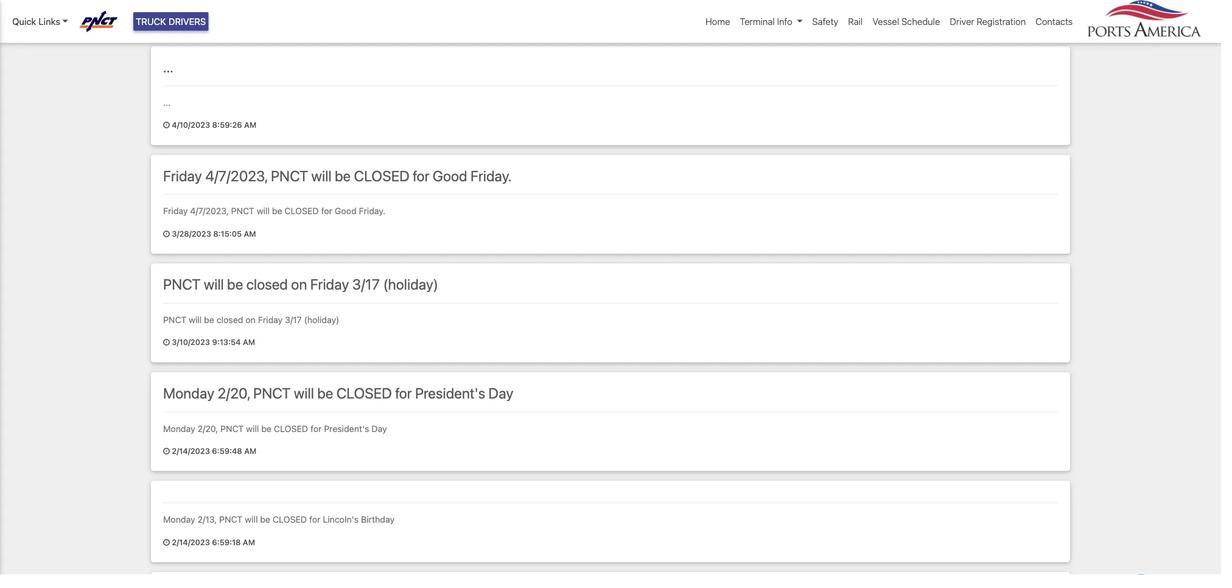 Task type: locate. For each thing, give the bounding box(es) containing it.
for
[[413, 167, 429, 184], [321, 206, 332, 216], [395, 385, 412, 402], [311, 423, 322, 434], [309, 515, 320, 525]]

good
[[433, 167, 467, 184], [335, 206, 357, 216]]

0 vertical spatial good
[[433, 167, 467, 184]]

am right 6:59:48
[[244, 446, 256, 455]]

1 2/14/2023 from the top
[[172, 446, 210, 455]]

1 vertical spatial monday 2/20, pnct will be closed for president's day
[[163, 423, 387, 434]]

safety link
[[808, 10, 843, 33]]

1 vertical spatial president's
[[324, 423, 369, 434]]

monday down 3/10/2023
[[163, 385, 214, 402]]

0 vertical spatial president's
[[415, 385, 485, 402]]

1 vertical spatial 4/7/2023,
[[190, 206, 229, 216]]

pm
[[242, 11, 254, 20]]

1 vertical spatial on
[[246, 315, 256, 325]]

clock o image for pnct will be closed on friday 3/17 (holiday)
[[163, 339, 170, 347]]

1 vertical spatial monday
[[163, 423, 195, 434]]

clock o image left 5/22/2023
[[163, 13, 170, 20]]

1 vertical spatial friday.
[[359, 206, 385, 216]]

0 vertical spatial monday 2/20, pnct will be closed for president's day
[[163, 385, 513, 402]]

1 vertical spatial (holiday)
[[304, 315, 339, 325]]

1 horizontal spatial good
[[433, 167, 467, 184]]

am right 9:13:54 on the left bottom of the page
[[243, 338, 255, 347]]

clock o image for friday 4/7/2023, pnct will be closed for good friday.
[[163, 230, 170, 238]]

clock o image left 3/28/2023
[[163, 230, 170, 238]]

... down truck drivers link
[[163, 58, 173, 75]]

2/20, up the 2/14/2023 6:59:48 am
[[198, 423, 218, 434]]

4/7/2023,
[[205, 167, 268, 184], [190, 206, 229, 216]]

clock o image left 6:59:18
[[163, 539, 170, 546]]

am
[[244, 120, 256, 129], [244, 229, 256, 238], [243, 338, 255, 347], [244, 446, 256, 455], [243, 537, 255, 547]]

friday 4/7/2023, pnct will be closed for good friday.
[[163, 167, 512, 184], [163, 206, 385, 216]]

3 monday from the top
[[163, 515, 195, 525]]

1 vertical spatial ...
[[163, 97, 171, 108]]

2 clock o image from the top
[[163, 339, 170, 347]]

2/14/2023
[[172, 446, 210, 455], [172, 537, 210, 547]]

1 vertical spatial clock o image
[[163, 121, 170, 129]]

driver registration
[[950, 16, 1026, 27]]

will
[[311, 167, 332, 184], [257, 206, 270, 216], [204, 276, 224, 293], [189, 315, 202, 325], [294, 385, 314, 402], [246, 423, 259, 434], [245, 515, 258, 525]]

clock o image left 6:59:48
[[163, 447, 170, 455]]

1 vertical spatial 2/14/2023
[[172, 537, 210, 547]]

terminal info
[[740, 16, 793, 27]]

4/10/2023
[[172, 120, 210, 129]]

2 monday from the top
[[163, 423, 195, 434]]

6:59:48
[[212, 446, 242, 455]]

1 clock o image from the top
[[163, 13, 170, 20]]

truck drivers link
[[133, 12, 208, 31]]

vessel schedule
[[873, 16, 940, 27]]

1 horizontal spatial 3/17
[[352, 276, 380, 293]]

monday
[[163, 385, 214, 402], [163, 423, 195, 434], [163, 515, 195, 525]]

friday.
[[471, 167, 512, 184], [359, 206, 385, 216]]

am for 4/7/2023,
[[244, 229, 256, 238]]

0 vertical spatial friday.
[[471, 167, 512, 184]]

clock o image left 3/10/2023
[[163, 339, 170, 347]]

0 vertical spatial 3/17
[[352, 276, 380, 293]]

4/10/2023 8:59:26 am
[[170, 120, 256, 129]]

am right 6:59:18
[[243, 537, 255, 547]]

friday
[[163, 167, 202, 184], [163, 206, 188, 216], [310, 276, 349, 293], [258, 315, 283, 325]]

rail link
[[843, 10, 868, 33]]

0 vertical spatial clock o image
[[163, 13, 170, 20]]

1 horizontal spatial president's
[[415, 385, 485, 402]]

3/10/2023
[[172, 338, 210, 347]]

2/20, down 9:13:54 on the left bottom of the page
[[218, 385, 250, 402]]

1 clock o image from the top
[[163, 230, 170, 238]]

pnct
[[271, 167, 308, 184], [231, 206, 254, 216], [163, 276, 201, 293], [163, 315, 186, 325], [253, 385, 291, 402], [220, 423, 244, 434], [219, 515, 242, 525]]

1 friday 4/7/2023, pnct will be closed for good friday. from the top
[[163, 167, 512, 184]]

0 horizontal spatial good
[[335, 206, 357, 216]]

vessel schedule link
[[868, 10, 945, 33]]

4/7/2023, up 3/28/2023 8:15:05 am
[[190, 206, 229, 216]]

1 monday from the top
[[163, 385, 214, 402]]

(holiday)
[[383, 276, 438, 293], [304, 315, 339, 325]]

5/22/2023
[[172, 11, 211, 20]]

1 vertical spatial closed
[[217, 315, 243, 325]]

1 horizontal spatial day
[[489, 385, 513, 402]]

1 vertical spatial 2/20,
[[198, 423, 218, 434]]

2/14/2023 left 6:59:48
[[172, 446, 210, 455]]

0 vertical spatial friday 4/7/2023, pnct will be closed for good friday.
[[163, 167, 512, 184]]

1 horizontal spatial on
[[291, 276, 307, 293]]

2 vertical spatial monday
[[163, 515, 195, 525]]

be
[[335, 167, 351, 184], [272, 206, 282, 216], [227, 276, 243, 293], [204, 315, 214, 325], [317, 385, 333, 402], [261, 423, 272, 434], [260, 515, 270, 525]]

1 horizontal spatial (holiday)
[[383, 276, 438, 293]]

monday left 2/13,
[[163, 515, 195, 525]]

clock o image
[[163, 13, 170, 20], [163, 121, 170, 129]]

day
[[489, 385, 513, 402], [372, 423, 387, 434]]

clock o image for monday 2/20, pnct will be closed for president's day
[[163, 447, 170, 455]]

safety
[[812, 16, 839, 27]]

monday up the 2/14/2023 6:59:48 am
[[163, 423, 195, 434]]

2/13,
[[198, 515, 217, 525]]

clock o image left 4/10/2023 at the left top
[[163, 121, 170, 129]]

2/14/2023 6:59:18 am
[[170, 537, 255, 547]]

birthday
[[361, 515, 395, 525]]

2/14/2023 down 2/13,
[[172, 537, 210, 547]]

clock o image
[[163, 230, 170, 238], [163, 339, 170, 347], [163, 447, 170, 455], [163, 539, 170, 546]]

clock o image for 5/22/2023 1:12:33 pm
[[163, 13, 170, 20]]

rail
[[848, 16, 863, 27]]

0 vertical spatial pnct will be closed on friday 3/17 (holiday)
[[163, 276, 438, 293]]

0 horizontal spatial day
[[372, 423, 387, 434]]

1 vertical spatial friday 4/7/2023, pnct will be closed for good friday.
[[163, 206, 385, 216]]

9:13:54
[[212, 338, 241, 347]]

0 vertical spatial (holiday)
[[383, 276, 438, 293]]

3 clock o image from the top
[[163, 447, 170, 455]]

2/20,
[[218, 385, 250, 402], [198, 423, 218, 434]]

4/7/2023, down 8:59:26
[[205, 167, 268, 184]]

0 vertical spatial monday
[[163, 385, 214, 402]]

...
[[163, 58, 173, 75], [163, 97, 171, 108]]

2 2/14/2023 from the top
[[172, 537, 210, 547]]

president's
[[415, 385, 485, 402], [324, 423, 369, 434]]

am right '8:15:05' at the left of the page
[[244, 229, 256, 238]]

1 horizontal spatial closed
[[246, 276, 288, 293]]

1 ... from the top
[[163, 58, 173, 75]]

closed
[[354, 167, 410, 184], [285, 206, 319, 216], [336, 385, 392, 402], [274, 423, 308, 434], [273, 515, 307, 525]]

terminal
[[740, 16, 775, 27]]

3/17
[[352, 276, 380, 293], [285, 315, 302, 325]]

monday 2/20, pnct will be closed for president's day
[[163, 385, 513, 402], [163, 423, 387, 434]]

0 vertical spatial 2/14/2023
[[172, 446, 210, 455]]

2 clock o image from the top
[[163, 121, 170, 129]]

quick links link
[[12, 15, 68, 28]]

0 vertical spatial on
[[291, 276, 307, 293]]

1 vertical spatial 3/17
[[285, 315, 302, 325]]

pnct will be closed on friday 3/17 (holiday)
[[163, 276, 438, 293], [163, 315, 339, 325]]

closed
[[246, 276, 288, 293], [217, 315, 243, 325]]

quick
[[12, 16, 36, 27]]

0 vertical spatial ...
[[163, 58, 173, 75]]

on
[[291, 276, 307, 293], [246, 315, 256, 325]]

1 vertical spatial pnct will be closed on friday 3/17 (holiday)
[[163, 315, 339, 325]]

8:59:26
[[212, 120, 242, 129]]

8:15:05
[[213, 229, 242, 238]]

... up 4/10/2023 8:59:26 am
[[163, 97, 171, 108]]



Task type: describe. For each thing, give the bounding box(es) containing it.
1:12:33
[[213, 11, 240, 20]]

2/14/2023 for 6:59:48
[[172, 446, 210, 455]]

4 clock o image from the top
[[163, 539, 170, 546]]

0 vertical spatial day
[[489, 385, 513, 402]]

3/28/2023
[[172, 229, 211, 238]]

0 horizontal spatial (holiday)
[[304, 315, 339, 325]]

vessel
[[873, 16, 899, 27]]

registration
[[977, 16, 1026, 27]]

2/14/2023 6:59:48 am
[[170, 446, 256, 455]]

home
[[706, 16, 730, 27]]

3/10/2023 9:13:54 am
[[170, 338, 255, 347]]

1 horizontal spatial friday.
[[471, 167, 512, 184]]

info
[[777, 16, 793, 27]]

6:59:18
[[212, 537, 241, 547]]

truck
[[136, 16, 166, 27]]

clock o image for 4/10/2023 8:59:26 am
[[163, 121, 170, 129]]

driver registration link
[[945, 10, 1031, 33]]

lincoln's
[[323, 515, 359, 525]]

2 ... from the top
[[163, 97, 171, 108]]

home link
[[701, 10, 735, 33]]

1 pnct will be closed on friday 3/17 (holiday) from the top
[[163, 276, 438, 293]]

0 vertical spatial 2/20,
[[218, 385, 250, 402]]

am for 2/20,
[[244, 446, 256, 455]]

schedule
[[902, 16, 940, 27]]

0 vertical spatial closed
[[246, 276, 288, 293]]

1 vertical spatial good
[[335, 206, 357, 216]]

2/14/2023 for 6:59:18
[[172, 537, 210, 547]]

0 vertical spatial 4/7/2023,
[[205, 167, 268, 184]]

truck drivers
[[136, 16, 206, 27]]

3/28/2023 8:15:05 am
[[170, 229, 256, 238]]

5/22/2023 1:12:33 pm
[[170, 11, 254, 20]]

monday 2/13, pnct will be closed for lincoln's birthday
[[163, 515, 395, 525]]

2 pnct will be closed on friday 3/17 (holiday) from the top
[[163, 315, 339, 325]]

am for will
[[243, 338, 255, 347]]

contacts
[[1036, 16, 1073, 27]]

1 monday 2/20, pnct will be closed for president's day from the top
[[163, 385, 513, 402]]

0 horizontal spatial president's
[[324, 423, 369, 434]]

terminal info link
[[735, 10, 808, 33]]

driver
[[950, 16, 975, 27]]

links
[[39, 16, 60, 27]]

drivers
[[169, 16, 206, 27]]

0 horizontal spatial 3/17
[[285, 315, 302, 325]]

1 vertical spatial day
[[372, 423, 387, 434]]

0 horizontal spatial friday.
[[359, 206, 385, 216]]

2 friday 4/7/2023, pnct will be closed for good friday. from the top
[[163, 206, 385, 216]]

0 horizontal spatial on
[[246, 315, 256, 325]]

quick links
[[12, 16, 60, 27]]

contacts link
[[1031, 10, 1078, 33]]

0 horizontal spatial closed
[[217, 315, 243, 325]]

2 monday 2/20, pnct will be closed for president's day from the top
[[163, 423, 387, 434]]

am right 8:59:26
[[244, 120, 256, 129]]



Task type: vqa. For each thing, say whether or not it's contained in the screenshot.
clock o icon associated with Monday 2/20, PNCT will be CLOSED for President's Day
yes



